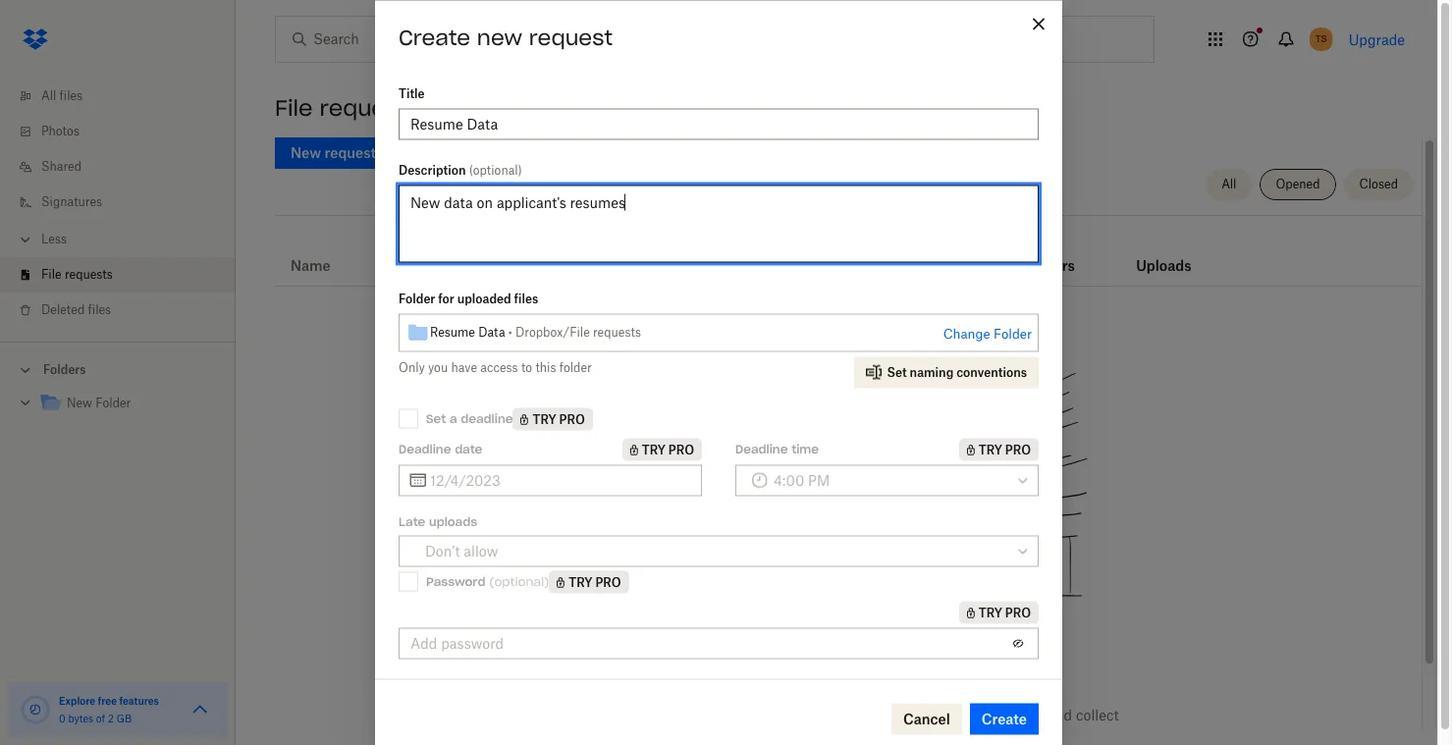 Task type: vqa. For each thing, say whether or not it's contained in the screenshot.
the middle Folder
yes



Task type: describe. For each thing, give the bounding box(es) containing it.
this
[[536, 359, 556, 374]]

organized
[[906, 729, 971, 745]]

them
[[586, 729, 619, 745]]

deadline date
[[399, 441, 483, 456]]

opened button
[[1260, 169, 1336, 200]]

and
[[1048, 707, 1073, 724]]

account
[[947, 707, 999, 724]]

explore free features 0 bytes of 2 gb
[[59, 695, 159, 725]]

dropbox/file
[[516, 325, 590, 339]]

2
[[108, 713, 114, 725]]

to
[[521, 359, 532, 374]]

1 column header from the left
[[999, 231, 1078, 278]]

gb
[[117, 713, 132, 725]]

change folder button
[[943, 322, 1032, 345]]

set naming conventions button
[[854, 357, 1039, 388]]

your
[[639, 729, 668, 745]]

will
[[768, 729, 791, 745]]

set for set a deadline
[[426, 411, 446, 426]]

someone?
[[914, 658, 1035, 686]]

only
[[399, 359, 425, 374]]

whether
[[754, 707, 807, 724]]

folder for new folder
[[96, 396, 131, 411]]

Add any extra details about the request text field
[[399, 185, 1039, 262]]

create button
[[970, 703, 1039, 735]]

opened
[[1276, 177, 1321, 192]]

created
[[589, 257, 643, 274]]

upgrade link
[[1349, 31, 1405, 48]]

folder
[[560, 359, 592, 374]]

shared link
[[16, 149, 236, 185]]

( for description
[[469, 162, 473, 177]]

new folder
[[67, 396, 131, 411]]

be
[[795, 729, 811, 745]]

date
[[455, 441, 483, 456]]

in
[[623, 729, 635, 745]]

have inside the request files from anyone, whether they have a dropbox account or not, and collect them in your dropbox. files will be automatically organized into a dropbox folde
[[843, 707, 873, 724]]

deleted files link
[[16, 293, 236, 328]]

time
[[792, 441, 819, 456]]

description ( optional )
[[399, 162, 522, 177]]

Title text field
[[411, 113, 1027, 135]]

need something from someone?
[[662, 658, 1035, 686]]

new
[[67, 396, 92, 411]]

change
[[943, 325, 991, 341]]

title
[[399, 85, 425, 100]]

new folder link
[[39, 391, 220, 417]]

data
[[478, 325, 505, 339]]

set naming conventions
[[887, 364, 1027, 379]]

2 column header from the left
[[1136, 231, 1215, 278]]

bytes
[[68, 713, 93, 725]]

into
[[975, 729, 1000, 745]]

learn about file requests
[[408, 145, 569, 162]]

1 vertical spatial dropbox
[[1015, 729, 1070, 745]]

folders
[[43, 362, 86, 377]]

about
[[448, 145, 486, 162]]

1 horizontal spatial folder
[[399, 291, 435, 305]]

explore
[[59, 695, 95, 707]]

0 vertical spatial file
[[275, 94, 313, 122]]

name
[[291, 257, 331, 274]]

only you have access to this folder
[[399, 359, 592, 374]]

shared
[[41, 159, 82, 174]]

conventions
[[957, 364, 1027, 379]]

they
[[811, 707, 839, 724]]

something
[[728, 658, 847, 686]]

photos
[[41, 124, 80, 138]]

all button
[[1206, 169, 1253, 200]]

folders button
[[0, 355, 236, 384]]

password
[[426, 574, 486, 589]]

file
[[490, 145, 510, 162]]

dropbox image
[[16, 20, 55, 59]]

features
[[119, 695, 159, 707]]

) for description ( optional )
[[518, 162, 522, 177]]

deleted
[[41, 302, 85, 317]]

closed button
[[1344, 169, 1414, 200]]

from for someone?
[[854, 658, 908, 686]]

create new request dialog
[[375, 0, 1063, 745]]

file requests list item
[[0, 257, 236, 293]]

quota usage element
[[20, 694, 51, 726]]

requests inside create new request dialog
[[593, 325, 641, 339]]

file requests inside list item
[[41, 267, 113, 282]]

naming
[[910, 364, 954, 379]]

folder for uploaded files
[[399, 291, 538, 305]]

files for request files from anyone, whether they have a dropbox account or not, and collect them in your dropbox. files will be automatically organized into a dropbox folde
[[635, 707, 662, 724]]



Task type: locate. For each thing, give the bounding box(es) containing it.
folder right new at the bottom of page
[[96, 396, 131, 411]]

deadline left time
[[736, 441, 788, 456]]

0 vertical spatial file requests
[[275, 94, 420, 122]]

all for all files
[[41, 88, 56, 103]]

1 horizontal spatial file
[[275, 94, 313, 122]]

row
[[275, 223, 1422, 287]]

requests right dropbox/file
[[593, 325, 641, 339]]

dropbox up organized
[[888, 707, 943, 724]]

requests
[[320, 94, 420, 122], [513, 145, 569, 162], [65, 267, 113, 282], [593, 325, 641, 339]]

column header up change folder on the top right
[[999, 231, 1078, 278]]

1 vertical spatial optional
[[494, 574, 544, 589]]

of
[[96, 713, 105, 725]]

folder left for
[[399, 291, 435, 305]]

folder up conventions
[[994, 325, 1032, 341]]

list containing all files
[[0, 67, 236, 342]]

0 horizontal spatial all
[[41, 88, 56, 103]]

0 horizontal spatial a
[[450, 411, 457, 426]]

) for password ( optional )
[[544, 574, 549, 589]]

0 horizontal spatial set
[[426, 411, 446, 426]]

create for create
[[982, 710, 1027, 727]]

requests inside list item
[[65, 267, 113, 282]]

request
[[529, 24, 613, 50]]

all left opened
[[1222, 177, 1237, 192]]

deadline left date
[[399, 441, 451, 456]]

from for anyone,
[[666, 707, 696, 724]]

1 horizontal spatial )
[[544, 574, 549, 589]]

you
[[428, 359, 448, 374]]

create up title
[[399, 24, 471, 50]]

1 vertical spatial file
[[41, 267, 62, 282]]

set for set naming conventions
[[887, 364, 907, 379]]

column header down all button
[[1136, 231, 1215, 278]]

create
[[399, 24, 471, 50], [982, 710, 1027, 727]]

dropbox down not,
[[1015, 729, 1070, 745]]

1 horizontal spatial have
[[843, 707, 873, 724]]

0 vertical spatial set
[[887, 364, 907, 379]]

late
[[399, 514, 426, 528]]

anyone,
[[700, 707, 750, 724]]

1 horizontal spatial a
[[877, 707, 884, 724]]

create inside button
[[982, 710, 1027, 727]]

files inside create new request dialog
[[514, 291, 538, 305]]

pro
[[559, 411, 585, 426], [669, 442, 694, 457], [1006, 442, 1031, 457], [596, 575, 621, 589], [1006, 605, 1031, 620]]

set up deadline date
[[426, 411, 446, 426]]

( right the password
[[489, 574, 494, 589]]

cancel button
[[892, 703, 962, 735]]

files for deleted files
[[88, 302, 111, 317]]

1 vertical spatial file requests
[[41, 267, 113, 282]]

file requests
[[275, 94, 420, 122], [41, 267, 113, 282]]

set a deadline
[[426, 411, 513, 426]]

)
[[518, 162, 522, 177], [544, 574, 549, 589]]

1 vertical spatial have
[[843, 707, 873, 724]]

deadline time
[[736, 441, 819, 456]]

have
[[451, 359, 477, 374], [843, 707, 873, 724]]

0 vertical spatial folder
[[399, 291, 435, 305]]

0 vertical spatial have
[[451, 359, 477, 374]]

2 vertical spatial a
[[1003, 729, 1011, 745]]

have inside create new request dialog
[[451, 359, 477, 374]]

or
[[1003, 707, 1016, 724]]

2 deadline from the left
[[736, 441, 788, 456]]

request files from anyone, whether they have a dropbox account or not, and collect them in your dropbox. files will be automatically organized into a dropbox folde
[[578, 707, 1119, 745]]

signatures link
[[16, 185, 236, 220]]

2 horizontal spatial a
[[1003, 729, 1011, 745]]

1 horizontal spatial column header
[[1136, 231, 1215, 278]]

description
[[399, 162, 466, 177]]

request
[[578, 707, 631, 724]]

signatures
[[41, 194, 102, 209]]

files up your
[[635, 707, 662, 724]]

files up photos
[[59, 88, 83, 103]]

None text field
[[430, 469, 690, 491]]

all up photos
[[41, 88, 56, 103]]

1 vertical spatial )
[[544, 574, 549, 589]]

requests up deleted files
[[65, 267, 113, 282]]

files inside the request files from anyone, whether they have a dropbox account or not, and collect them in your dropbox. files will be automatically organized into a dropbox folde
[[635, 707, 662, 724]]

closed
[[1360, 177, 1399, 192]]

from up dropbox.
[[666, 707, 696, 724]]

learn
[[408, 145, 445, 162]]

automatically
[[815, 729, 903, 745]]

pro trial element
[[863, 254, 895, 278], [513, 408, 593, 430], [622, 438, 702, 461], [959, 438, 1039, 461], [549, 571, 629, 593], [959, 601, 1039, 624]]

0 vertical spatial all
[[41, 88, 56, 103]]

need
[[662, 658, 721, 686]]

created button
[[589, 254, 643, 278]]

optional for description ( optional )
[[473, 162, 518, 177]]

files
[[59, 88, 83, 103], [514, 291, 538, 305], [88, 302, 111, 317], [635, 707, 662, 724]]

files inside 'link'
[[88, 302, 111, 317]]

set inside button
[[887, 364, 907, 379]]

upgrade
[[1349, 31, 1405, 48]]

uploaded
[[457, 291, 511, 305]]

password ( optional )
[[426, 574, 549, 589]]

set
[[887, 364, 907, 379], [426, 411, 446, 426]]

( down about
[[469, 162, 473, 177]]

0 vertical spatial dropbox
[[888, 707, 943, 724]]

1 vertical spatial from
[[666, 707, 696, 724]]

1 vertical spatial create
[[982, 710, 1027, 727]]

not,
[[1020, 707, 1044, 724]]

requests up learn
[[320, 94, 420, 122]]

0 horizontal spatial (
[[469, 162, 473, 177]]

folder for change folder
[[994, 325, 1032, 341]]

1 deadline from the left
[[399, 441, 451, 456]]

for
[[438, 291, 454, 305]]

1 vertical spatial folder
[[994, 325, 1032, 341]]

folder inside button
[[994, 325, 1032, 341]]

1 horizontal spatial dropbox
[[1015, 729, 1070, 745]]

requests right file
[[513, 145, 569, 162]]

0 horizontal spatial column header
[[999, 231, 1078, 278]]

from inside the request files from anyone, whether they have a dropbox account or not, and collect them in your dropbox. files will be automatically organized into a dropbox folde
[[666, 707, 696, 724]]

1 horizontal spatial from
[[854, 658, 908, 686]]

0 vertical spatial )
[[518, 162, 522, 177]]

pro trial element inside row
[[863, 254, 895, 278]]

from up the request files from anyone, whether they have a dropbox account or not, and collect them in your dropbox. files will be automatically organized into a dropbox folde at bottom
[[854, 658, 908, 686]]

files up resume data • dropbox/file requests
[[514, 291, 538, 305]]

have right you
[[451, 359, 477, 374]]

deadline for deadline time
[[736, 441, 788, 456]]

all inside button
[[1222, 177, 1237, 192]]

deadline for deadline date
[[399, 441, 451, 456]]

optional right the password
[[494, 574, 544, 589]]

0 horizontal spatial deadline
[[399, 441, 451, 456]]

all files link
[[16, 79, 236, 114]]

files
[[734, 729, 764, 745]]

cancel
[[903, 710, 950, 727]]

access
[[481, 359, 518, 374]]

create new request
[[399, 24, 613, 50]]

file requests link
[[16, 257, 236, 293]]

row containing name
[[275, 223, 1422, 287]]

1 vertical spatial set
[[426, 411, 446, 426]]

collect
[[1076, 707, 1119, 724]]

file inside list item
[[41, 267, 62, 282]]

set left naming
[[887, 364, 907, 379]]

0 horizontal spatial have
[[451, 359, 477, 374]]

0 vertical spatial from
[[854, 658, 908, 686]]

try
[[533, 411, 557, 426], [642, 442, 666, 457], [979, 442, 1003, 457], [569, 575, 593, 589], [979, 605, 1003, 620]]

Add password password field
[[411, 632, 1003, 654]]

a up automatically
[[877, 707, 884, 724]]

optional down file
[[473, 162, 518, 177]]

optional
[[473, 162, 518, 177], [494, 574, 544, 589]]

1 horizontal spatial (
[[489, 574, 494, 589]]

column header
[[999, 231, 1078, 278], [1136, 231, 1215, 278]]

dropbox
[[888, 707, 943, 724], [1015, 729, 1070, 745]]

1 horizontal spatial all
[[1222, 177, 1237, 192]]

0 horizontal spatial dropbox
[[888, 707, 943, 724]]

•
[[509, 325, 512, 339]]

free
[[98, 695, 117, 707]]

files right deleted
[[88, 302, 111, 317]]

list
[[0, 67, 236, 342]]

uploads
[[429, 514, 477, 528]]

0 horizontal spatial create
[[399, 24, 471, 50]]

0
[[59, 713, 66, 725]]

( for password
[[489, 574, 494, 589]]

dropbox.
[[671, 729, 730, 745]]

) down learn about file requests
[[518, 162, 522, 177]]

all files
[[41, 88, 83, 103]]

1 vertical spatial a
[[877, 707, 884, 724]]

0 horizontal spatial file requests
[[41, 267, 113, 282]]

none text field inside create new request dialog
[[430, 469, 690, 491]]

deadline
[[461, 411, 513, 426]]

a right into
[[1003, 729, 1011, 745]]

file requests up deleted files
[[41, 267, 113, 282]]

0 horizontal spatial file
[[41, 267, 62, 282]]

1 horizontal spatial create
[[982, 710, 1027, 727]]

all for all
[[1222, 177, 1237, 192]]

create for create new request
[[399, 24, 471, 50]]

0 vertical spatial optional
[[473, 162, 518, 177]]

a inside dialog
[[450, 411, 457, 426]]

file requests up learn
[[275, 94, 420, 122]]

a up deadline date
[[450, 411, 457, 426]]

1 horizontal spatial deadline
[[736, 441, 788, 456]]

photos link
[[16, 114, 236, 149]]

from
[[854, 658, 908, 686], [666, 707, 696, 724]]

0 vertical spatial create
[[399, 24, 471, 50]]

deleted files
[[41, 302, 111, 317]]

less image
[[16, 230, 35, 249]]

create up into
[[982, 710, 1027, 727]]

0 vertical spatial (
[[469, 162, 473, 177]]

try pro
[[533, 411, 585, 426], [642, 442, 694, 457], [979, 442, 1031, 457], [569, 575, 621, 589], [979, 605, 1031, 620]]

0 horizontal spatial )
[[518, 162, 522, 177]]

1 vertical spatial (
[[489, 574, 494, 589]]

2 vertical spatial folder
[[96, 396, 131, 411]]

) right the password
[[544, 574, 549, 589]]

new
[[477, 24, 523, 50]]

late uploads
[[399, 514, 477, 528]]

have up automatically
[[843, 707, 873, 724]]

1 vertical spatial all
[[1222, 177, 1237, 192]]

0 vertical spatial a
[[450, 411, 457, 426]]

optional for password ( optional )
[[494, 574, 544, 589]]

0 horizontal spatial from
[[666, 707, 696, 724]]

2 horizontal spatial folder
[[994, 325, 1032, 341]]

1 horizontal spatial set
[[887, 364, 907, 379]]

1 horizontal spatial file requests
[[275, 94, 420, 122]]

change folder
[[943, 325, 1032, 341]]

0 horizontal spatial folder
[[96, 396, 131, 411]]

files for all files
[[59, 88, 83, 103]]

resume
[[430, 325, 475, 339]]



